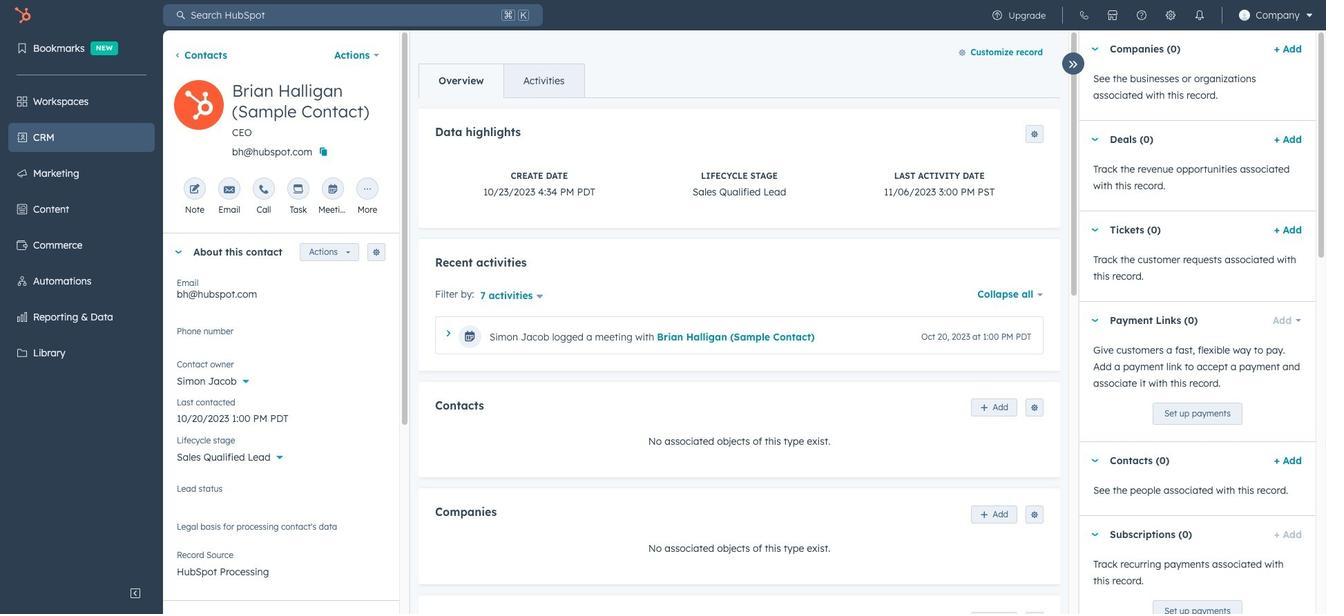 Task type: locate. For each thing, give the bounding box(es) containing it.
1 vertical spatial caret image
[[1091, 228, 1100, 232]]

None text field
[[177, 324, 386, 352]]

manage card settings image
[[373, 249, 381, 257]]

3 caret image from the top
[[1091, 459, 1100, 463]]

create a task image
[[293, 185, 304, 196]]

caret image
[[1091, 138, 1100, 141], [174, 251, 182, 254], [1091, 319, 1100, 322], [447, 331, 451, 337], [1091, 533, 1100, 537]]

marketplaces image
[[1108, 10, 1119, 21]]

-- text field
[[177, 406, 386, 428]]

bookmarks primary navigation item image
[[17, 43, 28, 54]]

navigation
[[419, 64, 585, 98]]

menu
[[984, 0, 1319, 30], [0, 30, 163, 580]]

1 caret image from the top
[[1091, 47, 1100, 51]]

2 vertical spatial caret image
[[1091, 459, 1100, 463]]

create a note image
[[189, 185, 200, 196]]

caret image
[[1091, 47, 1100, 51], [1091, 228, 1100, 232], [1091, 459, 1100, 463]]

schedule a meeting image
[[328, 185, 339, 196]]

1 horizontal spatial menu
[[984, 0, 1319, 30]]

0 vertical spatial caret image
[[1091, 47, 1100, 51]]



Task type: vqa. For each thing, say whether or not it's contained in the screenshot.
2nd Email
no



Task type: describe. For each thing, give the bounding box(es) containing it.
simon jacob image
[[1240, 10, 1251, 21]]

2 caret image from the top
[[1091, 228, 1100, 232]]

create an email image
[[224, 185, 235, 196]]

make a phone call image
[[259, 185, 270, 196]]

notifications image
[[1195, 10, 1206, 21]]

settings image
[[1166, 10, 1177, 21]]

0 horizontal spatial menu
[[0, 30, 163, 580]]

more activities, menu pop up image
[[362, 185, 373, 196]]

Search HubSpot search field
[[185, 4, 499, 26]]

help image
[[1137, 10, 1148, 21]]



